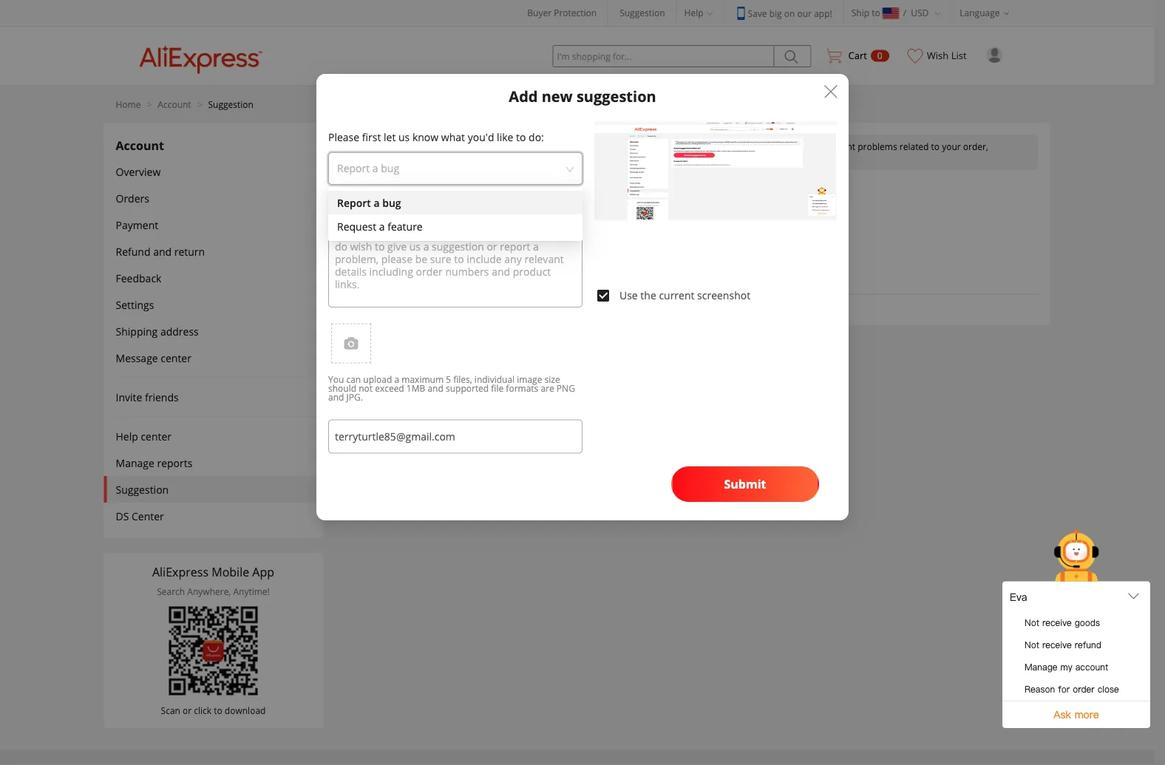 Task type: locate. For each thing, give the bounding box(es) containing it.
0 vertical spatial so
[[527, 140, 536, 152]]

1 vertical spatial center
[[141, 429, 172, 443]]

suggestion
[[620, 7, 665, 19], [208, 98, 254, 110], [352, 274, 409, 288], [116, 483, 169, 497]]

you for you can upload a maximum 5 files, individual image size should not exceed 1mb and supported file formats are png and jpg.
[[328, 373, 344, 386]]

your
[[454, 140, 473, 152], [942, 140, 961, 152], [384, 204, 403, 216]]

1 vertical spatial improve
[[713, 204, 747, 216]]

screenshot
[[697, 288, 751, 302]]

0 horizontal spatial any
[[448, 300, 463, 312]]

cart
[[849, 49, 867, 62]]

1 horizontal spatial you
[[352, 300, 368, 312]]

for inside 'any suggestions for us? submit your suggestions or feedback here. we read all of them, so we could constantly improve our services.'
[[463, 181, 483, 199]]

for
[[463, 181, 483, 199], [1058, 684, 1070, 696]]

to left "do:"
[[516, 130, 526, 144]]

account link
[[158, 98, 191, 110]]

0 vertical spatial we
[[539, 140, 550, 152]]

0 horizontal spatial manage
[[116, 456, 154, 470]]

suggestion link up "i'm shopping for..." text box
[[620, 7, 665, 19]]

exceed
[[375, 382, 404, 395]]

bug down page
[[381, 161, 399, 175]]

not for not receive goods
[[1025, 617, 1040, 629]]

to
[[683, 140, 693, 152]]

receive down not receive goods
[[1043, 639, 1072, 651]]

suggestion
[[577, 86, 656, 106]]

1 horizontal spatial >
[[197, 98, 202, 110]]

0 horizontal spatial can
[[346, 373, 361, 386]]

reports
[[157, 456, 193, 470]]

0 horizontal spatial help
[[116, 429, 138, 443]]

center
[[161, 351, 191, 365], [141, 429, 172, 443]]

a right upload
[[394, 373, 399, 386]]

refund
[[408, 152, 436, 164], [1075, 639, 1102, 651]]

we right yet.
[[533, 300, 547, 312]]

account up 'overview'
[[116, 137, 164, 153]]

refund inside this page is to collect your suggestions so we can always improve aliexpress. to receive help with any recent or current problems related to your order, shipment, refund process, etc., please go to
[[408, 152, 436, 164]]

manage for manage my account
[[1025, 661, 1058, 674]]

any
[[768, 140, 783, 152], [448, 300, 463, 312]]

0 vertical spatial not
[[1025, 617, 1040, 629]]

1 vertical spatial we
[[629, 204, 641, 216]]

0 vertical spatial we
[[532, 204, 545, 216]]

message
[[116, 351, 158, 365]]

account
[[158, 98, 191, 110], [116, 137, 164, 153]]

or left feedback
[[457, 204, 466, 216]]

2 horizontal spatial or
[[814, 140, 823, 152]]

to right click at left
[[214, 704, 222, 717]]

1 vertical spatial we
[[533, 300, 547, 312]]

receive up not receive refund on the bottom right
[[1043, 617, 1072, 629]]

2 vertical spatial or
[[183, 704, 192, 717]]

so inside this page is to collect your suggestions so we can always improve aliexpress. to receive help with any recent or current problems related to your order, shipment, refund process, etc., please go to
[[527, 140, 536, 152]]

maximum
[[402, 373, 444, 386]]

improve inside this page is to collect your suggestions so we can always improve aliexpress. to receive help with any recent or current problems related to your order, shipment, refund process, etc., please go to
[[600, 140, 634, 152]]

0 vertical spatial or
[[814, 140, 823, 152]]

1 vertical spatial not
[[1025, 639, 1040, 651]]

1 vertical spatial report a bug
[[337, 196, 401, 210]]

new
[[542, 86, 573, 106]]

center up manage reports
[[141, 429, 172, 443]]

related
[[900, 140, 929, 152]]

anytime!
[[233, 586, 270, 598]]

your for to
[[454, 140, 473, 152]]

improve right constantly
[[713, 204, 747, 216]]

2 not from the top
[[1025, 639, 1040, 651]]

0 vertical spatial submit
[[352, 204, 382, 216]]

refund
[[116, 244, 151, 258]]

ds center
[[116, 509, 164, 523]]

language link
[[953, 0, 1021, 26]]

1 vertical spatial like
[[577, 300, 591, 312]]

you left not at the left of page
[[328, 373, 344, 386]]

and left jpg.
[[328, 391, 344, 403]]

0 horizontal spatial like
[[497, 130, 513, 144]]

this page is to collect your suggestions so we can always improve aliexpress. to receive help with any recent or current problems related to your order, shipment, refund process, etc., please go to
[[364, 140, 989, 164]]

can up jpg.
[[346, 373, 361, 386]]

2 report a bug from the top
[[337, 196, 401, 210]]

aliexpress
[[152, 564, 209, 580]]

or inside 'any suggestions for us? submit your suggestions or feedback here. we read all of them, so we could constantly improve our services.'
[[457, 204, 466, 216]]

invite friends
[[116, 390, 179, 404]]

submit inside the add new suggestion dialog
[[724, 476, 766, 492]]

improve right always
[[600, 140, 634, 152]]

aliexpress mobile app search anywhere, anytime!
[[152, 564, 274, 598]]

list
[[411, 274, 427, 288]]

> right the account link
[[197, 98, 202, 110]]

you inside you can upload a maximum 5 files, individual image size should not exceed 1mb and supported file formats are png and jpg.
[[328, 373, 344, 386]]

your left order,
[[942, 140, 961, 152]]

2 vertical spatial submit
[[724, 476, 766, 492]]

like
[[497, 130, 513, 144], [577, 300, 591, 312]]

5
[[446, 373, 451, 386]]

this
[[364, 140, 381, 152]]

buyer
[[527, 7, 552, 19]]

1 horizontal spatial submit
[[406, 231, 448, 247]]

help center
[[546, 152, 599, 164]]

0 vertical spatial you
[[352, 300, 368, 312]]

refund down 'goods'
[[1075, 639, 1102, 651]]

help up "i'm shopping for..." text box
[[684, 7, 704, 19]]

like right would at the left top
[[577, 300, 591, 312]]

2 vertical spatial help
[[116, 429, 138, 443]]

shipment,
[[364, 152, 406, 164]]

0 vertical spatial any
[[768, 140, 783, 152]]

0 horizontal spatial refund
[[408, 152, 436, 164]]

/ usd
[[903, 7, 929, 19]]

1 vertical spatial you
[[328, 373, 344, 386]]

your left etc.,
[[454, 140, 473, 152]]

1 horizontal spatial any
[[768, 140, 783, 152]]

report a bug down this
[[337, 161, 399, 175]]

0 horizontal spatial for
[[463, 181, 483, 199]]

0 vertical spatial for
[[463, 181, 483, 199]]

suggestion list
[[352, 274, 427, 288]]

you'd
[[468, 130, 494, 144]]

1 horizontal spatial improve
[[713, 204, 747, 216]]

help right go
[[546, 152, 567, 164]]

1 vertical spatial our
[[750, 204, 764, 216]]

should
[[328, 382, 356, 395]]

buyer protection
[[527, 7, 597, 19]]

2 horizontal spatial your
[[942, 140, 961, 152]]

for left us?
[[463, 181, 483, 199]]

0 vertical spatial can
[[553, 140, 567, 152]]

payment
[[116, 218, 158, 232]]

any suggestions for us? submit your suggestions or feedback here. we read all of them, so we could constantly improve our services.
[[352, 181, 802, 216]]

so right them,
[[617, 204, 627, 216]]

1 vertical spatial receive
[[1043, 617, 1072, 629]]

center right ds
[[132, 509, 164, 523]]

or right recent
[[814, 140, 823, 152]]

center
[[569, 152, 599, 164], [132, 509, 164, 523]]

0 horizontal spatial submit
[[352, 204, 382, 216]]

you left haven't
[[352, 300, 368, 312]]

0 vertical spatial help
[[684, 7, 704, 19]]

any right the submitted
[[448, 300, 463, 312]]

1 vertical spatial manage
[[1025, 661, 1058, 674]]

or
[[814, 140, 823, 152], [457, 204, 466, 216], [183, 704, 192, 717]]

1 vertical spatial refund
[[1075, 639, 1102, 651]]

submit for submit button on the bottom of page
[[724, 476, 766, 492]]

1 horizontal spatial and
[[328, 391, 344, 403]]

0
[[878, 50, 883, 62]]

1 vertical spatial so
[[617, 204, 627, 216]]

1 vertical spatial help
[[546, 152, 567, 164]]

eva
[[1010, 590, 1027, 605]]

0 horizontal spatial suggestion link
[[208, 98, 254, 110]]

1 vertical spatial submit
[[406, 231, 448, 247]]

0 vertical spatial report
[[337, 161, 370, 175]]

report up any
[[337, 161, 370, 175]]

any right with
[[768, 140, 783, 152]]

etc.,
[[475, 152, 492, 164]]

0 horizontal spatial your
[[384, 204, 403, 216]]

overview
[[116, 165, 161, 179]]

your up feature
[[384, 204, 403, 216]]

1 not from the top
[[1025, 617, 1040, 629]]

1 report a bug from the top
[[337, 161, 399, 175]]

screen shot image
[[595, 121, 839, 271]]

add new suggestion dialog
[[316, 74, 849, 538]]

improve
[[600, 140, 634, 152], [713, 204, 747, 216]]

1 horizontal spatial manage
[[1025, 661, 1058, 674]]

report a bug up request a feature in the left of the page
[[337, 196, 401, 210]]

1 > from the left
[[147, 98, 152, 110]]

you can upload a maximum 5 files, individual image size should not exceed 1mb and supported file formats are png and jpg.
[[328, 373, 575, 403]]

1 vertical spatial center
[[132, 509, 164, 523]]

receive for not receive goods
[[1043, 617, 1072, 629]]

current right the
[[659, 288, 695, 302]]

your inside 'any suggestions for us? submit your suggestions or feedback here. we read all of them, so we could constantly improve our services.'
[[384, 204, 403, 216]]

Please fill in your email address. field
[[328, 420, 583, 454]]

I'm shopping for... text field
[[553, 45, 775, 67]]

download
[[225, 704, 266, 717]]

manage down help center at the bottom left of the page
[[116, 456, 154, 470]]

0 horizontal spatial we
[[539, 140, 550, 152]]

upload
[[363, 373, 392, 386]]

0 vertical spatial our
[[798, 7, 812, 19]]

1 horizontal spatial so
[[617, 204, 627, 216]]

2 horizontal spatial submit
[[724, 476, 766, 492]]

0 vertical spatial like
[[497, 130, 513, 144]]

0 vertical spatial current
[[825, 140, 856, 152]]

address
[[160, 324, 199, 338]]

shipping
[[116, 324, 158, 338]]

supported
[[446, 382, 489, 395]]

0 horizontal spatial center
[[132, 509, 164, 523]]

and left 5
[[428, 382, 444, 395]]

here.
[[508, 204, 529, 216]]

not
[[359, 382, 373, 395]]

like up please
[[497, 130, 513, 144]]

0 vertical spatial improve
[[600, 140, 634, 152]]

0 vertical spatial report a bug
[[337, 161, 399, 175]]

1 vertical spatial current
[[659, 288, 695, 302]]

bug up request a feature in the left of the page
[[382, 196, 401, 210]]

add new suggestion
[[509, 86, 656, 106]]

click
[[194, 704, 212, 717]]

feature
[[388, 219, 423, 233]]

2 horizontal spatial and
[[428, 382, 444, 395]]

/
[[903, 7, 907, 19]]

we left 'could'
[[629, 204, 641, 216]]

center for ds center
[[132, 509, 164, 523]]

1 vertical spatial suggestion link
[[208, 98, 254, 110]]

0 horizontal spatial improve
[[600, 140, 634, 152]]

1 horizontal spatial current
[[825, 140, 856, 152]]

file
[[491, 382, 504, 395]]

you for you haven't submitted any suggestions yet. we would like to hear from you!
[[352, 300, 368, 312]]

protection
[[554, 7, 597, 19]]

receive right to
[[696, 140, 725, 152]]

or left click at left
[[183, 704, 192, 717]]

our right on
[[798, 7, 812, 19]]

1 horizontal spatial refund
[[1075, 639, 1102, 651]]

1 vertical spatial can
[[346, 373, 361, 386]]

like inside the add new suggestion dialog
[[497, 130, 513, 144]]

report inside the add new suggestion dialog
[[337, 161, 370, 175]]

1 horizontal spatial suggestion link
[[620, 7, 665, 19]]

we right go
[[539, 140, 550, 152]]

not down eva
[[1025, 617, 1040, 629]]

to right 'related'
[[931, 140, 940, 152]]

suggestion link right the account link
[[208, 98, 254, 110]]

we left read
[[532, 204, 545, 216]]

0 vertical spatial bug
[[381, 161, 399, 175]]

center up 'any suggestions for us? submit your suggestions or feedback here. we read all of them, so we could constantly improve our services.' in the top of the page
[[569, 152, 599, 164]]

suggestion up "i'm shopping for..." text box
[[620, 7, 665, 19]]

0 vertical spatial center
[[161, 351, 191, 365]]

are
[[541, 382, 554, 395]]

2 vertical spatial receive
[[1043, 639, 1072, 651]]

> right home "link"
[[147, 98, 152, 110]]

1 horizontal spatial we
[[629, 204, 641, 216]]

not down not receive goods
[[1025, 639, 1040, 651]]

1 horizontal spatial your
[[454, 140, 473, 152]]

submit for submit suggestions
[[406, 231, 448, 247]]

1 horizontal spatial center
[[569, 152, 599, 164]]

return
[[174, 244, 205, 258]]

1 horizontal spatial or
[[457, 204, 466, 216]]

anywhere,
[[187, 586, 231, 598]]

1 horizontal spatial our
[[798, 7, 812, 19]]

1 horizontal spatial help
[[546, 152, 567, 164]]

can inside this page is to collect your suggestions so we can always improve aliexpress. to receive help with any recent or current problems related to your order, shipment, refund process, etc., please go to
[[553, 140, 567, 152]]

0 horizontal spatial you
[[328, 373, 344, 386]]

receive for not receive refund
[[1043, 639, 1072, 651]]

center for help center
[[141, 429, 172, 443]]

>
[[147, 98, 152, 110], [197, 98, 202, 110]]

1 vertical spatial or
[[457, 204, 466, 216]]

center for message center
[[161, 351, 191, 365]]

help center link
[[546, 152, 599, 164]]

None submit
[[775, 45, 812, 67]]

and left return in the top of the page
[[153, 244, 172, 258]]

current left problems
[[825, 140, 856, 152]]

0 vertical spatial manage
[[116, 456, 154, 470]]

2 horizontal spatial help
[[684, 7, 704, 19]]

0 horizontal spatial our
[[750, 204, 764, 216]]

constantly
[[668, 204, 711, 216]]

0 horizontal spatial >
[[147, 98, 152, 110]]

0 vertical spatial refund
[[408, 152, 436, 164]]

0 vertical spatial suggestion link
[[620, 7, 665, 19]]

receive inside this page is to collect your suggestions so we can always improve aliexpress. to receive help with any recent or current problems related to your order, shipment, refund process, etc., please go to
[[696, 140, 725, 152]]

to right go
[[535, 152, 544, 164]]

can left always
[[553, 140, 567, 152]]

center down address
[[161, 351, 191, 365]]

our left "services."
[[750, 204, 764, 216]]

1 vertical spatial report
[[337, 196, 371, 210]]

0 horizontal spatial so
[[527, 140, 536, 152]]

1 vertical spatial account
[[116, 137, 164, 153]]

account right home "link"
[[158, 98, 191, 110]]

manage up reason
[[1025, 661, 1058, 674]]

help
[[684, 7, 704, 19], [546, 152, 567, 164], [116, 429, 138, 443]]

is
[[406, 140, 412, 152]]

suggestion link
[[620, 7, 665, 19], [208, 98, 254, 110]]

1 horizontal spatial can
[[553, 140, 567, 152]]

help up manage reports
[[116, 429, 138, 443]]

save
[[748, 7, 767, 19]]

0 vertical spatial receive
[[696, 140, 725, 152]]

to inside the add new suggestion dialog
[[516, 130, 526, 144]]

a left feature
[[379, 219, 385, 233]]

so right please
[[527, 140, 536, 152]]

report up request
[[337, 196, 371, 210]]

1 vertical spatial for
[[1058, 684, 1070, 696]]

report a bug
[[337, 161, 399, 175], [337, 196, 401, 210]]

suggestion right the account link
[[208, 98, 254, 110]]

0 horizontal spatial current
[[659, 288, 695, 302]]

help for help
[[684, 7, 704, 19]]

refund down know
[[408, 152, 436, 164]]

suggestions inside button
[[451, 231, 521, 247]]

go
[[523, 152, 533, 164]]

let
[[384, 130, 396, 144]]

bug
[[381, 161, 399, 175], [382, 196, 401, 210]]

0 vertical spatial center
[[569, 152, 599, 164]]

1 report from the top
[[337, 161, 370, 175]]

for left order
[[1058, 684, 1070, 696]]

scan or click to download
[[161, 704, 266, 717]]



Task type: vqa. For each thing, say whether or not it's contained in the screenshot.
kids within 06 MINI BLUETOOTH 5.0 TRACKER ANTILOST DEVICE ROUND PET KIDS BAG WALLET TRACKING SMART FINDER LOCATOR
no



Task type: describe. For each thing, give the bounding box(es) containing it.
order,
[[963, 140, 989, 152]]

current inside this page is to collect your suggestions so we can always improve aliexpress. to receive help with any recent or current problems related to your order, shipment, refund process, etc., please go to
[[825, 140, 856, 152]]

a down this
[[373, 161, 378, 175]]

friends
[[145, 390, 179, 404]]

refund and return
[[116, 244, 205, 258]]

1 horizontal spatial for
[[1058, 684, 1070, 696]]

recent
[[785, 140, 812, 152]]

scan or click to download link
[[152, 607, 274, 717]]

scan
[[161, 704, 180, 717]]

use
[[620, 288, 638, 302]]

our inside 'any suggestions for us? submit your suggestions or feedback here. we read all of them, so we could constantly improve our services.'
[[750, 204, 764, 216]]

use the current screenshot
[[620, 288, 751, 302]]

do:
[[529, 130, 544, 144]]

app!
[[814, 7, 832, 19]]

to left hear
[[593, 300, 602, 312]]

1mb
[[407, 382, 425, 395]]

help
[[728, 140, 746, 152]]

you!
[[648, 300, 665, 312]]

request
[[337, 219, 377, 233]]

ship to
[[852, 7, 880, 19]]

ask
[[1054, 708, 1071, 722]]

we inside 'any suggestions for us? submit your suggestions or feedback here. we read all of them, so we could constantly improve our services.'
[[629, 204, 641, 216]]

1 horizontal spatial like
[[577, 300, 591, 312]]

We take your feedback seriously and even though we may not be able to respond personally, consideration is given to any submission. If you do wish to give us a suggestion or report a problem, please be sure to include any relevant details including order numbers and product links.  text field
[[328, 197, 583, 308]]

individual
[[475, 373, 515, 386]]

save big on our app!
[[748, 7, 832, 19]]

know
[[413, 130, 439, 144]]

0 vertical spatial account
[[158, 98, 191, 110]]

big
[[770, 7, 782, 19]]

from
[[625, 300, 645, 312]]

formats
[[506, 382, 539, 395]]

bug inside the add new suggestion dialog
[[381, 161, 399, 175]]

reason
[[1025, 684, 1055, 696]]

you haven't submitted any suggestions yet. we would like to hear from you!
[[352, 300, 665, 312]]

wish list
[[927, 49, 967, 62]]

suggestion up ds center
[[116, 483, 169, 497]]

files,
[[453, 373, 472, 386]]

current inside the add new suggestion dialog
[[659, 288, 695, 302]]

services.
[[766, 204, 802, 216]]

submit button
[[671, 466, 819, 502]]

hear
[[604, 300, 623, 312]]

usd
[[911, 7, 929, 19]]

please first let us know what you'd like to do:
[[328, 130, 544, 144]]

haven't
[[370, 300, 401, 312]]

0 horizontal spatial and
[[153, 244, 172, 258]]

or inside this page is to collect your suggestions so we can always improve aliexpress. to receive help with any recent or current problems related to your order, shipment, refund process, etc., please go to
[[814, 140, 823, 152]]

request a feature
[[337, 219, 423, 233]]

search
[[157, 586, 185, 598]]

improve inside 'any suggestions for us? submit your suggestions or feedback here. we read all of them, so we could constantly improve our services.'
[[713, 204, 747, 216]]

orders
[[116, 191, 149, 205]]

could
[[643, 204, 666, 216]]

submit inside 'any suggestions for us? submit your suggestions or feedback here. we read all of them, so we could constantly improve our services.'
[[352, 204, 382, 216]]

first
[[362, 130, 381, 144]]

1 vertical spatial any
[[448, 300, 463, 312]]

reason for order close
[[1025, 684, 1119, 696]]

manage for manage reports
[[116, 456, 154, 470]]

help for help center
[[546, 152, 567, 164]]

read
[[547, 204, 566, 216]]

would
[[549, 300, 574, 312]]

page
[[383, 140, 404, 152]]

not receive goods
[[1025, 617, 1100, 629]]

image
[[517, 373, 542, 386]]

collect
[[425, 140, 452, 152]]

submitted
[[403, 300, 445, 312]]

close image
[[822, 83, 840, 101]]

all
[[568, 204, 578, 216]]

center for help center
[[569, 152, 599, 164]]

to right ship on the right
[[872, 7, 880, 19]]

goods
[[1075, 617, 1100, 629]]

2 > from the left
[[197, 98, 202, 110]]

process,
[[438, 152, 472, 164]]

we inside this page is to collect your suggestions so we can always improve aliexpress. to receive help with any recent or current problems related to your order, shipment, refund process, etc., please go to
[[539, 140, 550, 152]]

2 report from the top
[[337, 196, 371, 210]]

ask more
[[1054, 708, 1099, 722]]

always
[[570, 140, 597, 152]]

upload image
[[344, 336, 359, 351]]

suggestion up haven't
[[352, 274, 409, 288]]

ds
[[116, 509, 129, 523]]

help for help center
[[116, 429, 138, 443]]

your for us?
[[384, 204, 403, 216]]

of
[[580, 204, 588, 216]]

my
[[1061, 661, 1073, 674]]

size
[[545, 373, 560, 386]]

us?
[[486, 181, 508, 199]]

a inside you can upload a maximum 5 files, individual image size should not exceed 1mb and supported file formats are png and jpg.
[[394, 373, 399, 386]]

home link
[[116, 98, 141, 110]]

suggestions inside this page is to collect your suggestions so we can always improve aliexpress. to receive help with any recent or current problems related to your order, shipment, refund process, etc., please go to
[[475, 140, 524, 152]]

we inside 'any suggestions for us? submit your suggestions or feedback here. we read all of them, so we could constantly improve our services.'
[[532, 204, 545, 216]]

wish list link
[[901, 27, 975, 75]]

home > account > suggestion
[[116, 98, 254, 110]]

0 horizontal spatial or
[[183, 704, 192, 717]]

to right "is"
[[415, 140, 423, 152]]

1 vertical spatial bug
[[382, 196, 401, 210]]

invite
[[116, 390, 142, 404]]

ship
[[852, 7, 870, 19]]

home
[[116, 98, 141, 110]]

so inside 'any suggestions for us? submit your suggestions or feedback here. we read all of them, so we could constantly improve our services.'
[[617, 204, 627, 216]]

report a bug inside the add new suggestion dialog
[[337, 161, 399, 175]]

a up request a feature in the left of the page
[[374, 196, 380, 210]]

buyer protection link
[[527, 7, 597, 19]]

account
[[1076, 661, 1109, 674]]

what
[[441, 130, 465, 144]]

shipping address
[[116, 324, 199, 338]]

please
[[328, 130, 359, 144]]

can inside you can upload a maximum 5 files, individual image size should not exceed 1mb and supported file formats are png and jpg.
[[346, 373, 361, 386]]

png
[[557, 382, 575, 395]]

add
[[509, 86, 538, 106]]

not for not receive refund
[[1025, 639, 1040, 651]]

order
[[1073, 684, 1095, 696]]

any inside this page is to collect your suggestions so we can always improve aliexpress. to receive help with any recent or current problems related to your order, shipment, refund process, etc., please go to
[[768, 140, 783, 152]]

language
[[960, 7, 1000, 19]]



